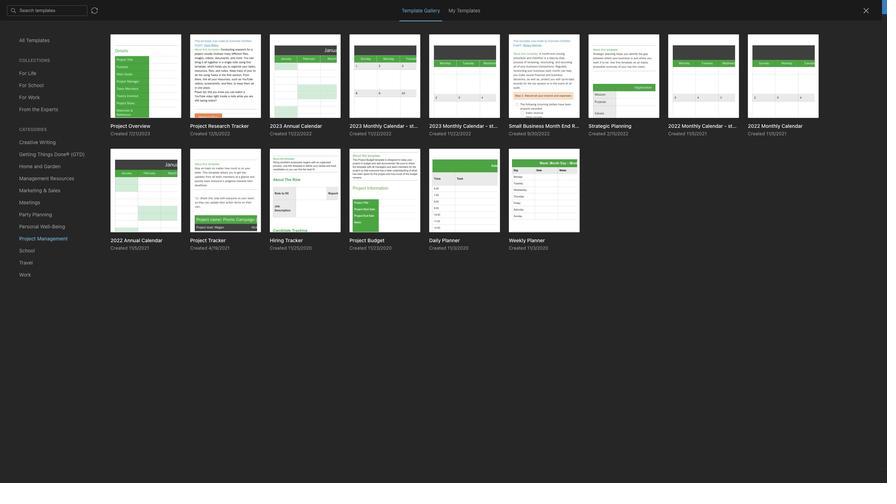 Task type: describe. For each thing, give the bounding box(es) containing it.
share
[[851, 19, 865, 26]]

font size image
[[196, 34, 214, 44]]

heading level image
[[123, 34, 160, 44]]

your
[[438, 4, 448, 10]]

collapse note image
[[5, 18, 13, 27]]

you
[[831, 20, 839, 25]]

only you
[[820, 20, 839, 25]]

all
[[431, 4, 436, 10]]

share button
[[845, 17, 871, 28]]

insert image
[[5, 34, 36, 44]]

first
[[30, 20, 40, 25]]

anytime.
[[486, 4, 506, 10]]

only
[[820, 20, 830, 25]]

cancel
[[469, 4, 485, 10]]



Task type: locate. For each thing, give the bounding box(es) containing it.
sync across all your devices. cancel anytime.
[[402, 4, 506, 10]]

highlight image
[[268, 34, 285, 44]]

note window element
[[0, 0, 888, 483]]

notebook
[[41, 20, 62, 25]]

more image
[[413, 34, 435, 44]]

font family image
[[162, 34, 195, 44]]

across
[[415, 4, 430, 10]]

first notebook button
[[22, 18, 65, 28]]

sync
[[402, 4, 413, 10]]

alignment image
[[335, 34, 353, 44]]

first notebook
[[30, 20, 62, 25]]

devices.
[[449, 4, 468, 10]]

font color image
[[216, 34, 233, 44]]

Note Editor text field
[[0, 0, 888, 483]]



Task type: vqa. For each thing, say whether or not it's contained in the screenshot.
Tasks
no



